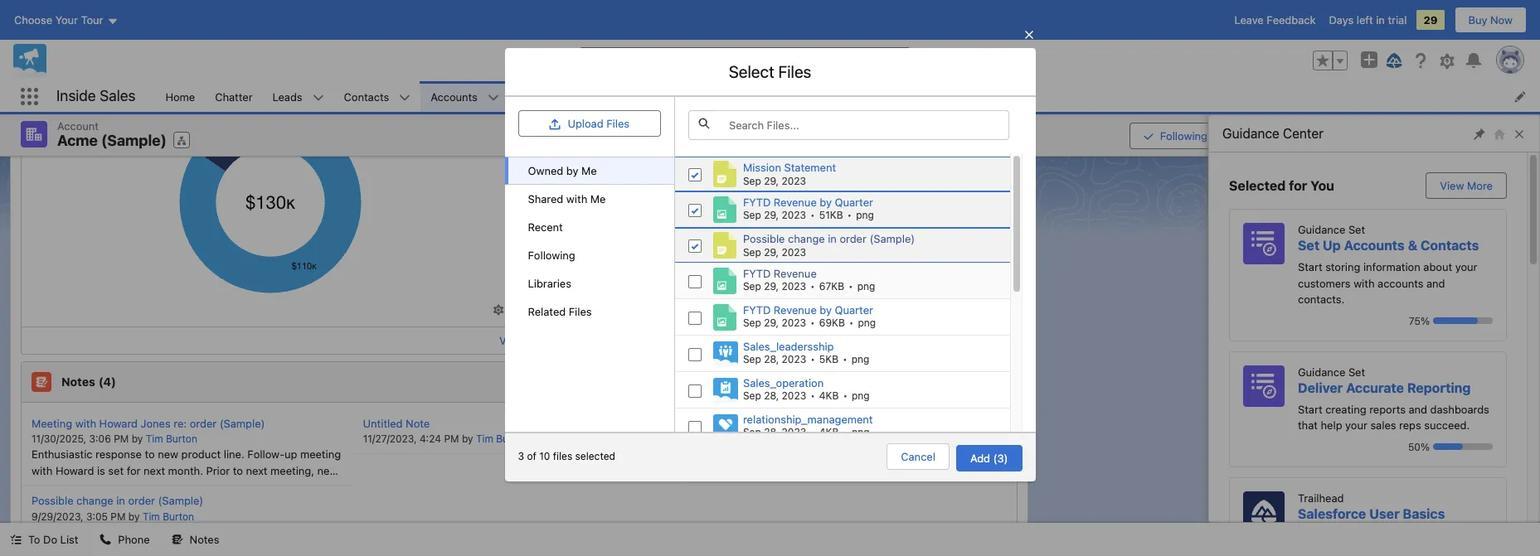 Task type: vqa. For each thing, say whether or not it's contained in the screenshot.
the insights
no



Task type: locate. For each thing, give the bounding box(es) containing it.
view for view all
[[499, 334, 524, 347]]

sales
[[100, 87, 136, 105]]

2 list item from the left
[[731, 81, 930, 112]]

letter
[[654, 90, 683, 103]]

2 horizontal spatial in
[[1376, 13, 1385, 27]]

fytd for 51
[[743, 196, 771, 209]]

mission inside mission statement 9/29/2023, 4:12 pm by tim burton to revolutionize the way people think about health and wellness by providing personalized, science-based solutions that empower individuals to take control of their own health. possible change in order (sample) 9/29/2023, 3:05 pm by tim burton talked to edward. might want to up the order. he'll talk to his team and let me know by mid-july. to provide innovative an
[[694, 417, 733, 430]]

0 vertical spatial notes
[[61, 375, 95, 389]]

view more button
[[1426, 173, 1507, 199]]

leave feedback
[[1234, 13, 1316, 27]]

sep 28, 2023 up way
[[743, 426, 806, 439]]

1 horizontal spatial howard
[[99, 417, 138, 430]]

sep 29, 2023 for 67 kb
[[743, 280, 806, 293]]

by inside meeting with howard jones re: order (sample) 11/30/2025, 3:06 pm by tim burton enthusiastic response to new product line. follow-up meeting with howard is set for next month. prior to next meeting, need to: send proposal to howard's team make adjustments to demo do run through with anne and jason
[[132, 433, 143, 445]]

28, up the 'sales_operation'
[[764, 353, 779, 366]]

in down proposal on the bottom left
[[116, 494, 125, 508]]

next
[[144, 464, 165, 477], [246, 464, 268, 477]]

0 vertical spatial 4 kb
[[819, 390, 839, 402]]

possible inside 'possible change in order (sample) sep 29, 2023'
[[743, 232, 785, 246]]

sep
[[743, 175, 761, 188], [743, 209, 761, 222], [743, 246, 761, 259], [743, 280, 761, 293], [743, 317, 761, 329], [743, 353, 761, 366], [743, 390, 761, 402], [743, 426, 761, 439]]

with inside guidance set set up accounts & contacts start storing information about your customers with accounts and contacts.
[[1354, 277, 1375, 290]]

2 sep 28, 2023 from the top
[[743, 390, 806, 402]]

0 vertical spatial mission
[[743, 161, 781, 174]]

progress bar image
[[1433, 444, 1463, 450]]

1 horizontal spatial *
[[741, 90, 746, 103]]

howard down enthusiastic at the left bottom
[[56, 464, 94, 477]]

order down "51 kb"
[[840, 232, 867, 246]]

3 sep from the top
[[743, 246, 761, 259]]

1 vertical spatial about
[[883, 448, 912, 461]]

accounts right contacts list item
[[431, 90, 478, 103]]

1 horizontal spatial do
[[63, 496, 77, 510]]

28, up revolutionize
[[764, 426, 779, 439]]

inside sales
[[56, 87, 136, 105]]

of down science-
[[898, 480, 908, 493]]

4 up people
[[819, 426, 826, 439]]

me up shared with me link
[[581, 164, 597, 178]]

set left up
[[1298, 238, 1320, 253]]

that down wellness
[[694, 480, 714, 493]]

quarter right 51
[[835, 196, 873, 209]]

health
[[915, 448, 946, 461]]

accounts up information
[[1344, 238, 1405, 253]]

1 horizontal spatial notes
[[190, 533, 219, 547]]

0 horizontal spatial all opportunities button
[[32, 44, 294, 68]]

2 vertical spatial view
[[499, 334, 524, 347]]

fytd down fytd revenue
[[743, 304, 771, 317]]

(4)
[[98, 375, 116, 389]]

guidance left center
[[1222, 126, 1280, 141]]

1 4 from the top
[[819, 390, 826, 402]]

follow-
[[247, 448, 284, 461]]

0 horizontal spatial notes
[[61, 375, 95, 389]]

team down month.
[[186, 480, 211, 493]]

29, for 67
[[764, 280, 779, 293]]

reports
[[1369, 403, 1406, 416]]

2 next from the left
[[246, 464, 268, 477]]

your
[[1455, 260, 1477, 274], [1345, 419, 1367, 432]]

tim right 4:24 on the bottom left
[[476, 433, 493, 445]]

trial
[[1388, 13, 1407, 27]]

0 horizontal spatial your
[[1345, 419, 1367, 432]]

0 vertical spatial fytd revenue by quarter
[[743, 196, 873, 209]]

in for left
[[1376, 13, 1385, 27]]

notes right text default image
[[190, 533, 219, 547]]

trailhead salesforce user basics
[[1298, 491, 1445, 521]]

(sample) inside 'possible change in order (sample) sep 29, 2023'
[[870, 232, 915, 246]]

fytd revenue by quarter down 67
[[743, 304, 873, 317]]

1 vertical spatial do
[[43, 533, 57, 547]]

1 vertical spatial statement
[[735, 417, 787, 430]]

group
[[1313, 51, 1348, 70]]

contacts right &
[[1421, 238, 1479, 253]]

burton
[[166, 433, 197, 445], [496, 433, 528, 445], [824, 433, 855, 445], [163, 510, 194, 523]]

up up the meeting,
[[284, 448, 297, 461]]

opportunities for 2nd all opportunities popup button
[[557, 50, 626, 63]]

0 vertical spatial 4
[[819, 390, 826, 402]]

howard's
[[136, 480, 183, 493]]

mission down call
[[743, 161, 781, 174]]

2023 up relationship_management at bottom
[[782, 390, 806, 402]]

1 vertical spatial mission
[[694, 417, 733, 430]]

1 horizontal spatial the
[[776, 448, 792, 461]]

possible down to:
[[32, 494, 73, 508]]

in right left
[[1376, 13, 1385, 27]]

2 png image from the top
[[713, 415, 738, 440]]

notes for notes (4)
[[61, 375, 95, 389]]

do inside meeting with howard jones re: order (sample) 11/30/2025, 3:06 pm by tim burton enthusiastic response to new product line. follow-up meeting with howard is set for next month. prior to next meeting, need to: send proposal to howard's team make adjustments to demo do run through with anne and jason
[[63, 496, 77, 510]]

files for upload files
[[606, 117, 629, 130]]

and inside meeting with howard jones re: order (sample) 11/30/2025, 3:06 pm by tim burton enthusiastic response to new product line. follow-up meeting with howard is set for next month. prior to next meeting, need to: send proposal to howard's team make adjustments to demo do run through with anne and jason
[[194, 496, 213, 510]]

text default image right 'let'
[[100, 534, 111, 546]]

1 next from the left
[[144, 464, 165, 477]]

2 revenue from the top
[[774, 267, 817, 280]]

1 vertical spatial that
[[694, 480, 714, 493]]

0 horizontal spatial contacts
[[344, 90, 389, 103]]

1 vertical spatial sep 28, 2023
[[743, 390, 806, 402]]

mission inside mission statement sep 29, 2023
[[743, 161, 781, 174]]

july.
[[183, 542, 206, 555]]

sep inside 'possible change in order (sample) sep 29, 2023'
[[743, 246, 761, 259]]

statement up 51
[[784, 161, 836, 174]]

sep 29, 2023 up sales_leadersship
[[743, 317, 806, 329]]

all opportunities
[[44, 50, 128, 63], [542, 50, 626, 63]]

shared
[[528, 193, 563, 206]]

campaign
[[96, 24, 147, 37]]

0 horizontal spatial all
[[44, 50, 56, 63]]

1 horizontal spatial send
[[625, 90, 651, 103]]

notes inside button
[[190, 533, 219, 547]]

files for select files
[[778, 62, 811, 81]]

1 4 kb from the top
[[819, 390, 839, 402]]

progress bar progress bar right 75%
[[1433, 318, 1493, 324]]

2 vertical spatial files
[[569, 305, 592, 319]]

1 vertical spatial progress bar progress bar
[[1433, 444, 1493, 450]]

fytd down mission statement sep 29, 2023
[[743, 196, 771, 209]]

order inside mission statement 9/29/2023, 4:12 pm by tim burton to revolutionize the way people think about health and wellness by providing personalized, science-based solutions that empower individuals to take control of their own health. possible change in order (sample) 9/29/2023, 3:05 pm by tim burton talked to edward. might want to up the order. he'll talk to his team and let me know by mid-july. to provide innovative an
[[128, 494, 155, 508]]

0 horizontal spatial howard
[[56, 464, 94, 477]]

the left the order.
[[211, 525, 227, 539]]

3 2023 from the top
[[782, 246, 806, 259]]

1 horizontal spatial change
[[788, 232, 825, 246]]

team inside mission statement 9/29/2023, 4:12 pm by tim burton to revolutionize the way people think about health and wellness by providing personalized, science-based solutions that empower individuals to take control of their own health. possible change in order (sample) 9/29/2023, 3:05 pm by tim burton talked to edward. might want to up the order. he'll talk to his team and let me know by mid-july. to provide innovative an
[[32, 542, 57, 555]]

png image for relationship_management
[[713, 415, 738, 440]]

all opportunities up campaigns list item
[[542, 50, 626, 63]]

sep 28, 2023 up the 'sales_operation'
[[743, 353, 806, 366]]

1 horizontal spatial files
[[606, 117, 629, 130]]

0 vertical spatial me
[[581, 164, 597, 178]]

0 vertical spatial team
[[186, 480, 211, 493]]

next down follow- on the bottom of page
[[246, 464, 268, 477]]

1 horizontal spatial opportunities
[[557, 50, 626, 63]]

0 horizontal spatial view
[[499, 334, 524, 347]]

by down revolutionize
[[740, 464, 752, 477]]

guidance up up
[[1298, 223, 1345, 236]]

4
[[819, 390, 826, 402], [819, 426, 826, 439]]

text default image
[[712, 91, 724, 103], [911, 91, 923, 103], [10, 534, 22, 546], [100, 534, 111, 546]]

note
[[406, 417, 430, 430]]

0 horizontal spatial of
[[527, 450, 536, 463]]

0 horizontal spatial files
[[569, 305, 592, 319]]

png image down png icon at left bottom
[[713, 378, 738, 403]]

1 horizontal spatial view
[[1252, 129, 1276, 142]]

3 28, from the top
[[764, 426, 779, 439]]

1 vertical spatial quarter
[[835, 304, 873, 317]]

1 vertical spatial guidance
[[1298, 223, 1345, 236]]

all for 2nd all opportunities popup button
[[542, 50, 554, 63]]

files down libraries link
[[569, 305, 592, 319]]

burton up 3
[[496, 433, 528, 445]]

tim down jones
[[146, 433, 163, 445]]

5 2023 from the top
[[782, 317, 806, 329]]

view for view account hierarchy
[[1252, 129, 1276, 142]]

1 vertical spatial up
[[195, 525, 208, 539]]

0 horizontal spatial up
[[195, 525, 208, 539]]

list
[[155, 81, 1540, 112]]

view inside button
[[1440, 179, 1464, 192]]

1 quarter from the top
[[835, 196, 873, 209]]

opportunities up campaigns list item
[[557, 50, 626, 63]]

1 horizontal spatial that
[[1298, 419, 1318, 432]]

png image for sales_operation
[[713, 378, 738, 403]]

9/29/2023, up revolutionize
[[694, 433, 746, 445]]

2023 left 67
[[782, 280, 806, 293]]

view more
[[1440, 179, 1493, 192]]

contacts inside list item
[[344, 90, 389, 103]]

1 horizontal spatial up
[[284, 448, 297, 461]]

1 * from the left
[[617, 90, 622, 103]]

0 vertical spatial your
[[1455, 260, 1477, 274]]

sales_operation
[[743, 377, 824, 390]]

2023
[[782, 175, 806, 188], [782, 209, 806, 222], [782, 246, 806, 259], [782, 280, 806, 293], [782, 317, 806, 329], [782, 353, 806, 366], [782, 390, 806, 402], [782, 426, 806, 439]]

guidance inside guidance set set up accounts & contacts start storing information about your customers with accounts and contacts.
[[1298, 223, 1345, 236]]

influence
[[32, 24, 78, 37]]

owned
[[528, 164, 563, 178]]

statement inside mission statement 9/29/2023, 4:12 pm by tim burton to revolutionize the way people think about health and wellness by providing personalized, science-based solutions that empower individuals to take control of their own health. possible change in order (sample) 9/29/2023, 3:05 pm by tim burton talked to edward. might want to up the order. he'll talk to his team and let me know by mid-july. to provide innovative an
[[735, 417, 787, 430]]

to right talked
[[67, 525, 77, 539]]

0 vertical spatial change
[[788, 232, 825, 246]]

4 for relationship_management
[[819, 426, 826, 439]]

set inside the guidance set deliver accurate reporting start creating reports and dashboards that help your sales reps succeed.
[[1348, 365, 1365, 379]]

2 sep 29, 2023 from the top
[[743, 280, 806, 293]]

2 vertical spatial revenue
[[774, 304, 817, 317]]

opportunities for second all opportunities popup button from the right
[[59, 50, 128, 63]]

4 kb up relationship_management at bottom
[[819, 390, 839, 402]]

0 horizontal spatial next
[[144, 464, 165, 477]]

8 sep from the top
[[743, 426, 761, 439]]

1 sep from the top
[[743, 175, 761, 188]]

2 quarter from the top
[[835, 304, 873, 317]]

0 horizontal spatial possible
[[32, 494, 73, 508]]

2 4 from the top
[[819, 426, 826, 439]]

mission statement 9/29/2023, 4:12 pm by tim burton to revolutionize the way people think about health and wellness by providing personalized, science-based solutions that empower individuals to take control of their own health. possible change in order (sample) 9/29/2023, 3:05 pm by tim burton talked to edward. might want to up the order. he'll talk to his team and let me know by mid-july. to provide innovative an
[[32, 417, 998, 556]]

upload files
[[568, 117, 629, 130]]

view all
[[499, 334, 539, 347]]

sales
[[1370, 419, 1396, 432]]

up up july.
[[195, 525, 208, 539]]

order down howard's at the bottom of page
[[128, 494, 155, 508]]

2 28, from the top
[[764, 390, 779, 402]]

1 vertical spatial team
[[32, 542, 57, 555]]

revenue for 51
[[774, 196, 817, 209]]

4 up relationship_management at bottom
[[819, 390, 826, 402]]

text default image inside to do list button
[[10, 534, 22, 546]]

2 vertical spatial guidance
[[1298, 365, 1345, 379]]

start
[[1298, 260, 1322, 274], [1298, 403, 1322, 416]]

quarter
[[835, 196, 873, 209], [835, 304, 873, 317]]

1 revenue from the top
[[774, 196, 817, 209]]

accurate
[[1346, 380, 1404, 395]]

1 opportunities from the left
[[59, 50, 128, 63]]

(sample) inside meeting with howard jones re: order (sample) 11/30/2025, 3:06 pm by tim burton enthusiastic response to new product line. follow-up meeting with howard is set for next month. prior to next meeting, need to: send proposal to howard's team make adjustments to demo do run through with anne and jason
[[220, 417, 265, 430]]

2 vertical spatial sep 28, 2023
[[743, 426, 806, 439]]

for left you at the top of page
[[1289, 178, 1307, 193]]

view inside button
[[1252, 129, 1276, 142]]

your down creating
[[1345, 419, 1367, 432]]

0 horizontal spatial that
[[694, 480, 714, 493]]

progress bar progress bar
[[1433, 318, 1493, 324], [1433, 444, 1493, 450]]

0 horizontal spatial all opportunities
[[44, 50, 128, 63]]

2023 up way
[[782, 426, 806, 439]]

2 horizontal spatial files
[[778, 62, 811, 81]]

6 sep from the top
[[743, 353, 761, 366]]

list item
[[607, 81, 731, 112], [731, 81, 930, 112]]

creating
[[1325, 403, 1366, 416]]

to left list
[[28, 533, 40, 547]]

1 horizontal spatial accounts
[[1344, 238, 1405, 253]]

text default image
[[171, 534, 183, 546]]

png
[[856, 209, 874, 222], [857, 280, 875, 293], [858, 317, 876, 329], [852, 353, 869, 366], [852, 390, 870, 402], [852, 426, 870, 439]]

2 4 kb from the top
[[819, 426, 839, 439]]

selected for you
[[1229, 178, 1334, 193]]

for right set
[[127, 464, 141, 477]]

0 vertical spatial 28,
[[764, 353, 779, 366]]

mission for mission statement sep 29, 2023
[[743, 161, 781, 174]]

account down inside
[[57, 119, 99, 133]]

following link
[[505, 242, 674, 270]]

1 vertical spatial png image
[[713, 415, 738, 440]]

your inside guidance set set up accounts & contacts start storing information about your customers with accounts and contacts.
[[1455, 260, 1477, 274]]

burton inside meeting with howard jones re: order (sample) 11/30/2025, 3:06 pm by tim burton enthusiastic response to new product line. follow-up meeting with howard is set for next month. prior to next meeting, need to: send proposal to howard's team make adjustments to demo do run through with anne and jason
[[166, 433, 197, 445]]

1 fytd from the top
[[743, 196, 771, 209]]

recent
[[528, 221, 563, 234]]

in inside 'possible change in order (sample) sep 29, 2023'
[[828, 232, 837, 246]]

0 vertical spatial do
[[63, 496, 77, 510]]

1 sep 28, 2023 from the top
[[743, 353, 806, 366]]

contacts
[[344, 90, 389, 103], [1421, 238, 1479, 253]]

0 horizontal spatial opportunities
[[59, 50, 128, 63]]

set for set
[[1348, 223, 1365, 236]]

send inside meeting with howard jones re: order (sample) 11/30/2025, 3:06 pm by tim burton enthusiastic response to new product line. follow-up meeting with howard is set for next month. prior to next meeting, need to: send proposal to howard's team make adjustments to demo do run through with anne and jason
[[48, 480, 73, 493]]

2 vertical spatial sep 29, 2023
[[743, 317, 806, 329]]

tim burton link up people
[[804, 433, 855, 445]]

all opportunities button up home link
[[32, 44, 294, 68]]

phone
[[118, 533, 150, 547]]

1 vertical spatial send
[[48, 480, 73, 493]]

possible inside mission statement 9/29/2023, 4:12 pm by tim burton to revolutionize the way people think about health and wellness by providing personalized, science-based solutions that empower individuals to take control of their own health. possible change in order (sample) 9/29/2023, 3:05 pm by tim burton talked to edward. might want to up the order. he'll talk to his team and let me know by mid-july. to provide innovative an
[[32, 494, 73, 508]]

1 vertical spatial contacts
[[1421, 238, 1479, 253]]

files
[[778, 62, 811, 81], [606, 117, 629, 130], [569, 305, 592, 319]]

28, for relationship_management
[[764, 426, 779, 439]]

4:12
[[749, 433, 769, 445]]

0 vertical spatial quarter
[[835, 196, 873, 209]]

1 vertical spatial view
[[1440, 179, 1464, 192]]

files inside button
[[606, 117, 629, 130]]

more
[[1467, 179, 1493, 192]]

* send letter
[[617, 90, 683, 103]]

1 vertical spatial possible
[[32, 494, 73, 508]]

2023 up sales_leadersship
[[782, 317, 806, 329]]

to inside to do list button
[[28, 533, 40, 547]]

campaigns
[[519, 90, 575, 103]]

* left call
[[741, 90, 746, 103]]

1 28, from the top
[[764, 353, 779, 366]]

0 vertical spatial up
[[284, 448, 297, 461]]

3 sep 29, 2023 from the top
[[743, 317, 806, 329]]

next up howard's at the bottom of page
[[144, 464, 165, 477]]

Search Files... search field
[[688, 110, 1009, 140]]

accounts link
[[421, 81, 488, 112]]

3 29, from the top
[[764, 246, 779, 259]]

3:05
[[86, 510, 108, 523]]

1 fytd revenue by quarter from the top
[[743, 196, 873, 209]]

progress bar progress bar for deliver accurate reporting
[[1433, 444, 1493, 450]]

notes left (4)
[[61, 375, 95, 389]]

jones
[[141, 417, 171, 430]]

to
[[694, 448, 706, 461], [28, 533, 40, 547], [209, 542, 221, 555]]

0 vertical spatial for
[[1289, 178, 1307, 193]]

deliver
[[1298, 380, 1343, 395]]

2 vertical spatial in
[[116, 494, 125, 508]]

69
[[819, 317, 832, 329]]

2 start from the top
[[1298, 403, 1322, 416]]

view all link
[[499, 334, 539, 347]]

1 horizontal spatial of
[[898, 480, 908, 493]]

4 29, from the top
[[764, 280, 779, 293]]

pm right 4:24 on the bottom left
[[444, 433, 459, 445]]

1 horizontal spatial all opportunities button
[[529, 44, 792, 68]]

cancel button
[[887, 444, 950, 470]]

all opportunities down by
[[44, 50, 128, 63]]

team inside meeting with howard jones re: order (sample) 11/30/2025, 3:06 pm by tim burton enthusiastic response to new product line. follow-up meeting with howard is set for next month. prior to next meeting, need to: send proposal to howard's team make adjustments to demo do run through with anne and jason
[[186, 480, 211, 493]]

2 29, from the top
[[764, 209, 779, 222]]

response
[[95, 448, 142, 461]]

and up reps
[[1409, 403, 1427, 416]]

2 horizontal spatial view
[[1440, 179, 1464, 192]]

0 vertical spatial sep 28, 2023
[[743, 353, 806, 366]]

help
[[1321, 419, 1342, 432]]

about up science-
[[883, 448, 912, 461]]

howard up 3:06
[[99, 417, 138, 430]]

0 horizontal spatial to
[[28, 533, 40, 547]]

0 horizontal spatial account
[[57, 119, 99, 133]]

do inside button
[[43, 533, 57, 547]]

4 2023 from the top
[[782, 280, 806, 293]]

about inside guidance set set up accounts & contacts start storing information about your customers with accounts and contacts.
[[1423, 260, 1452, 274]]

account inside view account hierarchy button
[[1279, 129, 1321, 142]]

2 progress bar progress bar from the top
[[1433, 444, 1493, 450]]

1 horizontal spatial contacts
[[1421, 238, 1479, 253]]

people
[[818, 448, 852, 461]]

guidance inside the guidance set deliver accurate reporting start creating reports and dashboards that help your sales reps succeed.
[[1298, 365, 1345, 379]]

your inside the guidance set deliver accurate reporting start creating reports and dashboards that help your sales reps succeed.
[[1345, 419, 1367, 432]]

files right upload
[[606, 117, 629, 130]]

1 vertical spatial for
[[127, 464, 141, 477]]

by right owned
[[566, 164, 578, 178]]

2023 inside mission statement sep 29, 2023
[[782, 175, 806, 188]]

set for deliver
[[1348, 365, 1365, 379]]

following inside button
[[1160, 129, 1207, 142]]

order right re:
[[190, 417, 217, 430]]

0 horizontal spatial order
[[128, 494, 155, 508]]

3 sep 28, 2023 from the top
[[743, 426, 806, 439]]

to:
[[32, 480, 45, 493]]

meeting with howard jones re: order (sample) 11/30/2025, 3:06 pm by tim burton enthusiastic response to new product line. follow-up meeting with howard is set for next month. prior to next meeting, need to: send proposal to howard's team make adjustments to demo do run through with anne and jason
[[32, 417, 342, 510]]

7 sep from the top
[[743, 390, 761, 402]]

fytd
[[743, 196, 771, 209], [743, 267, 771, 280], [743, 304, 771, 317]]

1 vertical spatial your
[[1345, 419, 1367, 432]]

about up accounts
[[1423, 260, 1452, 274]]

1 png image from the top
[[713, 378, 738, 403]]

by right 4:24 on the bottom left
[[462, 433, 473, 445]]

fytd revenue by quarter for 69 kb
[[743, 304, 873, 317]]

revenue left 67
[[774, 267, 817, 280]]

9/29/2023, down demo
[[32, 510, 83, 523]]

2 fytd from the top
[[743, 267, 771, 280]]

png up think
[[852, 426, 870, 439]]

related files
[[528, 305, 592, 319]]

2 vertical spatial 28,
[[764, 426, 779, 439]]

contacts list item
[[334, 81, 421, 112]]

1 horizontal spatial about
[[1423, 260, 1452, 274]]

5 29, from the top
[[764, 317, 779, 329]]

libraries
[[528, 277, 571, 290]]

29
[[1423, 13, 1438, 27]]

3 fytd from the top
[[743, 304, 771, 317]]

account left "hierarchy"
[[1279, 129, 1321, 142]]

quarter right '69'
[[835, 304, 873, 317]]

0 horizontal spatial in
[[116, 494, 125, 508]]

1 sep 29, 2023 from the top
[[743, 209, 806, 222]]

and inside guidance set set up accounts & contacts start storing information about your customers with accounts and contacts.
[[1426, 277, 1445, 290]]

guidance for guidance set deliver accurate reporting start creating reports and dashboards that help your sales reps succeed.
[[1298, 365, 1345, 379]]

know
[[115, 542, 142, 555]]

0 vertical spatial progress bar progress bar
[[1433, 318, 1493, 324]]

1 horizontal spatial account
[[1279, 129, 1321, 142]]

0 vertical spatial set
[[1348, 223, 1365, 236]]

1 horizontal spatial possible
[[743, 232, 785, 246]]

0 horizontal spatial team
[[32, 542, 57, 555]]

statement inside mission statement sep 29, 2023
[[784, 161, 836, 174]]

statement for mission statement sep 29, 2023
[[784, 161, 836, 174]]

1 vertical spatial order
[[190, 417, 217, 430]]

1 horizontal spatial to
[[209, 542, 221, 555]]

burton inside untitled note 11/27/2023, 4:24 pm by tim burton
[[496, 433, 528, 445]]

of inside mission statement 9/29/2023, 4:12 pm by tim burton to revolutionize the way people think about health and wellness by providing personalized, science-based solutions that empower individuals to take control of their own health. possible change in order (sample) 9/29/2023, 3:05 pm by tim burton talked to edward. might want to up the order. he'll talk to his team and let me know by mid-july. to provide innovative an
[[898, 480, 908, 493]]

kb
[[830, 209, 843, 222], [831, 280, 844, 293], [832, 317, 845, 329], [825, 353, 839, 366], [826, 390, 839, 402], [826, 426, 839, 439]]

shared with me link
[[505, 185, 674, 213]]

selected
[[575, 450, 615, 463]]

kb up people
[[826, 426, 839, 439]]

he'll
[[262, 525, 285, 539]]

revenue left '69'
[[774, 304, 817, 317]]

pm inside untitled note 11/27/2023, 4:24 pm by tim burton
[[444, 433, 459, 445]]

0 horizontal spatial the
[[211, 525, 227, 539]]

1 horizontal spatial following
[[1160, 129, 1207, 142]]

meeting
[[300, 448, 341, 461]]

progress bar progress bar for set up accounts & contacts
[[1433, 318, 1493, 324]]

sep 28, 2023 up relationship_management at bottom
[[743, 390, 806, 402]]

1 2023 from the top
[[782, 175, 806, 188]]

recent link
[[505, 213, 674, 242]]

sep 29, 2023 left 67
[[743, 280, 806, 293]]

provide
[[224, 542, 261, 555]]

*
[[617, 90, 622, 103], [741, 90, 746, 103]]

and right anne
[[194, 496, 213, 510]]

accounts
[[431, 90, 478, 103], [1344, 238, 1405, 253]]

1 vertical spatial 4
[[819, 426, 826, 439]]

0 vertical spatial of
[[527, 450, 536, 463]]

1 all opportunities from the left
[[44, 50, 128, 63]]

2 * from the left
[[741, 90, 746, 103]]

pm
[[114, 433, 129, 445], [444, 433, 459, 445], [772, 433, 787, 445], [111, 510, 126, 523]]

1 vertical spatial 9/29/2023,
[[32, 510, 83, 523]]

0 vertical spatial sep 29, 2023
[[743, 209, 806, 222]]

2 opportunities from the left
[[557, 50, 626, 63]]

kb up 'possible change in order (sample) sep 29, 2023'
[[830, 209, 843, 222]]

png image
[[713, 378, 738, 403], [713, 415, 738, 440]]

3 revenue from the top
[[774, 304, 817, 317]]

(3)
[[993, 452, 1008, 465]]

text default image up search files... search box
[[911, 91, 923, 103]]

2 fytd revenue by quarter from the top
[[743, 304, 873, 317]]

tim burton link up 3
[[476, 433, 528, 445]]

1 progress bar progress bar from the top
[[1433, 318, 1493, 324]]

29, inside 'possible change in order (sample) sep 29, 2023'
[[764, 246, 779, 259]]

accounts inside list item
[[431, 90, 478, 103]]

1 29, from the top
[[764, 175, 779, 188]]

add (3) button
[[956, 445, 1022, 472]]

his
[[322, 525, 336, 539]]

4 kb up people
[[819, 426, 839, 439]]

tim inside meeting with howard jones re: order (sample) 11/30/2025, 3:06 pm by tim burton enthusiastic response to new product line. follow-up meeting with howard is set for next month. prior to next meeting, need to: send proposal to howard's team make adjustments to demo do run through with anne and jason
[[146, 433, 163, 445]]

2023 up 'possible change in order (sample) sep 29, 2023'
[[782, 175, 806, 188]]

buy now
[[1468, 13, 1513, 27]]

and inside the guidance set deliver accurate reporting start creating reports and dashboards that help your sales reps succeed.
[[1409, 403, 1427, 416]]

4 sep from the top
[[743, 280, 761, 293]]

1 vertical spatial 4 kb
[[819, 426, 839, 439]]

mission
[[743, 161, 781, 174], [694, 417, 733, 430]]

1 start from the top
[[1298, 260, 1322, 274]]

2 all opportunities from the left
[[542, 50, 626, 63]]

fytd revenue by quarter down mission statement sep 29, 2023
[[743, 196, 873, 209]]

your up progress bar image
[[1455, 260, 1477, 274]]

for inside meeting with howard jones re: order (sample) 11/30/2025, 3:06 pm by tim burton enthusiastic response to new product line. follow-up meeting with howard is set for next month. prior to next meeting, need to: send proposal to howard's team make adjustments to demo do run through with anne and jason
[[127, 464, 141, 477]]



Task type: describe. For each thing, give the bounding box(es) containing it.
home
[[165, 90, 195, 103]]

guidance for guidance set set up accounts & contacts start storing information about your customers with accounts and contacts.
[[1298, 223, 1345, 236]]

prior
[[206, 464, 230, 477]]

burton down anne
[[163, 510, 194, 523]]

1 vertical spatial set
[[1298, 238, 1320, 253]]

guidance set set up accounts & contacts start storing information about your customers with accounts and contacts.
[[1298, 223, 1479, 306]]

start inside guidance set set up accounts & contacts start storing information about your customers with accounts and contacts.
[[1298, 260, 1322, 274]]

up inside meeting with howard jones re: order (sample) 11/30/2025, 3:06 pm by tim burton enthusiastic response to new product line. follow-up meeting with howard is set for next month. prior to next meeting, need to: send proposal to howard's team make adjustments to demo do run through with anne and jason
[[284, 448, 297, 461]]

to left his
[[309, 525, 319, 539]]

buy now button
[[1454, 7, 1527, 33]]

3 of 10 files selected status
[[518, 444, 615, 463]]

revenue for 69
[[774, 304, 817, 317]]

salesforce
[[1298, 506, 1366, 521]]

sep 28, 2023 for sales_operation
[[743, 390, 806, 402]]

11/27/2023,
[[363, 433, 417, 445]]

6 2023 from the top
[[782, 353, 806, 366]]

cancel
[[901, 450, 935, 464]]

upload files button
[[518, 110, 661, 137]]

demo
[[32, 496, 60, 510]]

png right "51 kb"
[[856, 209, 874, 222]]

make
[[214, 480, 241, 493]]

accounts inside guidance set set up accounts & contacts start storing information about your customers with accounts and contacts.
[[1344, 238, 1405, 253]]

order inside 'possible change in order (sample) sep 29, 2023'
[[840, 232, 867, 246]]

progress bar image
[[1433, 318, 1478, 324]]

tim burton link for talked to edward. might want to up the order. he'll talk to his team and let me know by mid-july. to provide innovative an
[[143, 510, 194, 523]]

0 vertical spatial 9/29/2023,
[[694, 433, 746, 445]]

days left in trial
[[1329, 13, 1407, 27]]

me for shared with me
[[590, 193, 606, 206]]

untitled note 11/27/2023, 4:24 pm by tim burton
[[363, 417, 528, 445]]

mission for mission statement 9/29/2023, 4:12 pm by tim burton to revolutionize the way people think about health and wellness by providing personalized, science-based solutions that empower individuals to take control of their own health. possible change in order (sample) 9/29/2023, 3:05 pm by tim burton talked to edward. might want to up the order. he'll talk to his team and let me know by mid-july. to provide innovative an
[[694, 417, 733, 430]]

let
[[81, 542, 94, 555]]

re:
[[174, 417, 187, 430]]

notes for notes
[[190, 533, 219, 547]]

quarter for 51 kb
[[835, 196, 873, 209]]

8 2023 from the top
[[782, 426, 806, 439]]

pm right 4:12
[[772, 433, 787, 445]]

tim up might
[[143, 510, 160, 523]]

by up 'possible change in order (sample) sep 29, 2023'
[[820, 196, 832, 209]]

1 vertical spatial following
[[528, 249, 575, 262]]

information
[[1363, 260, 1420, 274]]

personalized,
[[805, 464, 872, 477]]

4 kb for sales_operation
[[819, 390, 839, 402]]

kb up relationship_management at bottom
[[826, 390, 839, 402]]

sep 28, 2023 for sales_leadersship
[[743, 353, 806, 366]]

to up through on the left bottom of the page
[[123, 480, 133, 493]]

tim burton link for enthusiastic response to new product line. follow-up meeting with howard is set for next month. prior to next meeting, need to: send proposal to howard's team make adjustments to demo do run through with anne and jason
[[146, 433, 197, 445]]

tim inside untitled note 11/27/2023, 4:24 pm by tim burton
[[476, 433, 493, 445]]

chatter link
[[205, 81, 263, 112]]

to left the take
[[823, 480, 833, 493]]

7 2023 from the top
[[782, 390, 806, 402]]

quarter for 69 kb
[[835, 304, 873, 317]]

51
[[819, 209, 830, 222]]

set
[[108, 464, 124, 477]]

sep 29, 2023 for 51 kb
[[743, 209, 806, 222]]

png right "67 kb"
[[857, 280, 875, 293]]

upload
[[568, 117, 603, 130]]

leave
[[1234, 13, 1264, 27]]

5 sep from the top
[[743, 317, 761, 329]]

29, for 51
[[764, 209, 779, 222]]

with up 3:06
[[75, 417, 96, 430]]

tim up way
[[804, 433, 821, 445]]

all opportunities for second all opportunities popup button from the right
[[44, 50, 128, 63]]

1 horizontal spatial for
[[1289, 178, 1307, 193]]

tim burton link for to revolutionize the way people think about health and wellness by providing personalized, science-based solutions that empower individuals to take control of their own health.
[[804, 433, 855, 445]]

sep 28, 2023 for relationship_management
[[743, 426, 806, 439]]

view for view more
[[1440, 179, 1464, 192]]

* for * send letter
[[617, 90, 622, 103]]

guidance for guidance center
[[1222, 126, 1280, 141]]

change inside 'possible change in order (sample) sep 29, 2023'
[[788, 232, 825, 246]]

proposal
[[76, 480, 120, 493]]

files for related files
[[569, 305, 592, 319]]

acme (sample)
[[57, 132, 167, 149]]

jason
[[216, 496, 246, 510]]

by up might
[[128, 510, 140, 523]]

about inside mission statement 9/29/2023, 4:12 pm by tim burton to revolutionize the way people think about health and wellness by providing personalized, science-based solutions that empower individuals to take control of their own health. possible change in order (sample) 9/29/2023, 3:05 pm by tim burton talked to edward. might want to up the order. he'll talk to his team and let me know by mid-july. to provide innovative an
[[883, 448, 912, 461]]

edward.
[[80, 525, 120, 539]]

notes (4)
[[61, 375, 116, 389]]

view account hierarchy
[[1252, 129, 1372, 142]]

* call maria tomorrow (sample)
[[741, 90, 898, 103]]

up inside mission statement 9/29/2023, 4:12 pm by tim burton to revolutionize the way people think about health and wellness by providing personalized, science-based solutions that empower individuals to take control of their own health. possible change in order (sample) 9/29/2023, 3:05 pm by tim burton talked to edward. might want to up the order. he'll talk to his team and let me know by mid-july. to provide innovative an
[[195, 525, 208, 539]]

text default image inside phone 'button'
[[100, 534, 111, 546]]

to left the "new"
[[145, 448, 155, 461]]

all for second all opportunities popup button from the right
[[44, 50, 56, 63]]

67 kb
[[819, 280, 844, 293]]

chatter
[[215, 90, 253, 103]]

statement for mission statement 9/29/2023, 4:12 pm by tim burton to revolutionize the way people think about health and wellness by providing personalized, science-based solutions that empower individuals to take control of their own health. possible change in order (sample) 9/29/2023, 3:05 pm by tim burton talked to edward. might want to up the order. he'll talk to his team and let me know by mid-july. to provide innovative an
[[735, 417, 787, 430]]

order inside meeting with howard jones re: order (sample) 11/30/2025, 3:06 pm by tim burton enthusiastic response to new product line. follow-up meeting with howard is set for next month. prior to next meeting, need to: send proposal to howard's team make adjustments to demo do run through with anne and jason
[[190, 417, 217, 430]]

center
[[1283, 126, 1324, 141]]

by down might
[[145, 542, 157, 555]]

contacts inside guidance set set up accounts & contacts start storing information about your customers with accounts and contacts.
[[1421, 238, 1479, 253]]

by down 67
[[820, 304, 832, 317]]

me for owned by me
[[581, 164, 597, 178]]

customers
[[1298, 277, 1351, 290]]

kb up 69 kb
[[831, 280, 844, 293]]

list containing home
[[155, 81, 1540, 112]]

with down howard's at the bottom of page
[[142, 496, 163, 510]]

1 all opportunities button from the left
[[32, 44, 294, 68]]

pm inside meeting with howard jones re: order (sample) 11/30/2025, 3:06 pm by tim burton enthusiastic response to new product line. follow-up meeting with howard is set for next month. prior to next meeting, need to: send proposal to howard's team make adjustments to demo do run through with anne and jason
[[114, 433, 129, 445]]

to down need
[[309, 480, 319, 493]]

0 vertical spatial howard
[[99, 417, 138, 430]]

2 2023 from the top
[[782, 209, 806, 222]]

2 sep from the top
[[743, 209, 761, 222]]

select files
[[729, 62, 811, 81]]

by inside untitled note 11/27/2023, 4:24 pm by tim burton
[[462, 433, 473, 445]]

2 all opportunities button from the left
[[529, 44, 792, 68]]

user
[[1369, 506, 1400, 521]]

their
[[911, 480, 934, 493]]

0 vertical spatial the
[[776, 448, 792, 461]]

owned by me
[[528, 164, 597, 178]]

by up way
[[790, 433, 801, 445]]

reporting
[[1407, 380, 1471, 395]]

take
[[836, 480, 857, 493]]

all opportunities for 2nd all opportunities popup button
[[542, 50, 626, 63]]

hierarchy
[[1324, 129, 1372, 142]]

delete
[[1446, 129, 1479, 142]]

contacts link
[[334, 81, 399, 112]]

1 list item from the left
[[607, 81, 731, 112]]

libraries link
[[505, 270, 674, 298]]

sep inside mission statement sep 29, 2023
[[743, 175, 761, 188]]

4 for sales_operation
[[819, 390, 826, 402]]

solutions
[[952, 464, 998, 477]]

science-
[[875, 464, 919, 477]]

50%
[[1408, 441, 1430, 453]]

29, inside mission statement sep 29, 2023
[[764, 175, 779, 188]]

fytd for 67
[[743, 267, 771, 280]]

with up to:
[[32, 464, 53, 477]]

in for change
[[828, 232, 837, 246]]

4 kb for relationship_management
[[819, 426, 839, 439]]

providing
[[755, 464, 802, 477]]

leads link
[[263, 81, 312, 112]]

to do list
[[28, 533, 78, 547]]

line.
[[224, 448, 244, 461]]

start inside the guidance set deliver accurate reporting start creating reports and dashboards that help your sales reps succeed.
[[1298, 403, 1322, 416]]

notes button
[[161, 523, 229, 556]]

feedback
[[1267, 13, 1316, 27]]

list
[[60, 533, 78, 547]]

png image
[[713, 342, 738, 367]]

0 horizontal spatial 9/29/2023,
[[32, 510, 83, 523]]

pm down through on the left bottom of the page
[[111, 510, 126, 523]]

and left 'let'
[[60, 542, 78, 555]]

2 horizontal spatial to
[[694, 448, 706, 461]]

sep 29, 2023 for 69 kb
[[743, 317, 806, 329]]

fytd revenue by quarter for 51 kb
[[743, 196, 873, 209]]

by
[[81, 24, 93, 37]]

4:24
[[420, 433, 441, 445]]

accounts list item
[[421, 81, 509, 112]]

leads
[[272, 90, 302, 103]]

in inside mission statement 9/29/2023, 4:12 pm by tim burton to revolutionize the way people think about health and wellness by providing personalized, science-based solutions that empower individuals to take control of their own health. possible change in order (sample) 9/29/2023, 3:05 pm by tim burton talked to edward. might want to up the order. he'll talk to his team and let me know by mid-july. to provide innovative an
[[116, 494, 125, 508]]

png right 69 kb
[[858, 317, 876, 329]]

and left add
[[949, 448, 967, 461]]

order.
[[230, 525, 259, 539]]

29, for 69
[[764, 317, 779, 329]]

talk
[[288, 525, 306, 539]]

individuals
[[766, 480, 820, 493]]

png right the 5 kb
[[852, 353, 869, 366]]

to down line.
[[233, 464, 243, 477]]

png up relationship_management at bottom
[[852, 390, 870, 402]]

to up july.
[[182, 525, 192, 539]]

select
[[729, 62, 774, 81]]

succeed.
[[1424, 419, 1470, 432]]

home link
[[155, 81, 205, 112]]

kb down "67 kb"
[[832, 317, 845, 329]]

* for * call maria tomorrow (sample)
[[741, 90, 746, 103]]

tomorrow
[[802, 90, 850, 103]]

28, for sales_leadersship
[[764, 353, 779, 366]]

meeting,
[[270, 464, 314, 477]]

anne
[[166, 496, 191, 510]]

leads list item
[[263, 81, 334, 112]]

might
[[123, 525, 152, 539]]

call
[[749, 90, 768, 103]]

need
[[317, 464, 342, 477]]

28, for sales_operation
[[764, 390, 779, 402]]

(sample) inside mission statement 9/29/2023, 4:12 pm by tim burton to revolutionize the way people think about health and wellness by providing personalized, science-based solutions that empower individuals to take control of their own health. possible change in order (sample) 9/29/2023, 3:05 pm by tim burton talked to edward. might want to up the order. he'll talk to his team and let me know by mid-july. to provide innovative an
[[158, 494, 203, 508]]

run
[[80, 496, 96, 510]]

up
[[1323, 238, 1341, 253]]

storing
[[1325, 260, 1360, 274]]

way
[[795, 448, 815, 461]]

sales_leadersship
[[743, 340, 834, 353]]

guidance center
[[1222, 126, 1324, 141]]

that inside mission statement 9/29/2023, 4:12 pm by tim burton to revolutionize the way people think about health and wellness by providing personalized, science-based solutions that empower individuals to take control of their own health. possible change in order (sample) 9/29/2023, 3:05 pm by tim burton talked to edward. might want to up the order. he'll talk to his team and let me know by mid-july. to provide innovative an
[[694, 480, 714, 493]]

change inside mission statement 9/29/2023, 4:12 pm by tim burton to revolutionize the way people think about health and wellness by providing personalized, science-based solutions that empower individuals to take control of their own health. possible change in order (sample) 9/29/2023, 3:05 pm by tim burton talked to edward. might want to up the order. he'll talk to his team and let me know by mid-july. to provide innovative an
[[76, 494, 113, 508]]

with up recent link
[[566, 193, 587, 206]]

campaigns link
[[509, 81, 585, 112]]

69 kb
[[819, 317, 845, 329]]

51 kb
[[819, 209, 843, 222]]

guidance set deliver accurate reporting start creating reports and dashboards that help your sales reps succeed.
[[1298, 365, 1489, 432]]

revenue for 67
[[774, 267, 817, 280]]

of inside status
[[527, 450, 536, 463]]

dashboards
[[1430, 403, 1489, 416]]

3:06
[[89, 433, 111, 445]]

burton up people
[[824, 433, 855, 445]]

search...
[[611, 54, 655, 67]]

campaigns list item
[[509, 81, 607, 112]]

fytd for 69
[[743, 304, 771, 317]]

2023 inside 'possible change in order (sample) sep 29, 2023'
[[782, 246, 806, 259]]

text default image left call
[[712, 91, 724, 103]]

that inside the guidance set deliver accurate reporting start creating reports and dashboards that help your sales reps succeed.
[[1298, 419, 1318, 432]]

kb down 69 kb
[[825, 353, 839, 366]]

1 horizontal spatial all
[[527, 334, 539, 347]]



